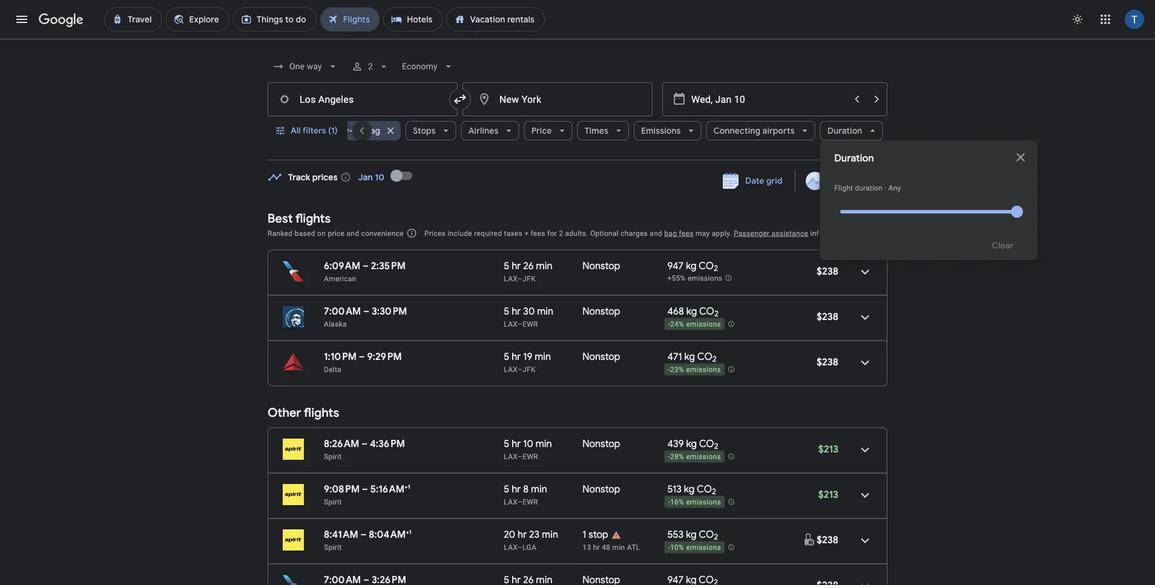 Task type: describe. For each thing, give the bounding box(es) containing it.
nonstop flight. element for 5 hr 30 min
[[583, 305, 621, 320]]

nonstop flight. element for 5 hr 8 min
[[583, 483, 621, 498]]

airlines button
[[461, 116, 519, 145]]

bag fees button
[[665, 229, 694, 238]]

553 kg co 2
[[668, 529, 719, 543]]

468 kg co 2
[[668, 305, 719, 319]]

connecting
[[714, 125, 761, 136]]

min for 5 hr 26 min
[[537, 260, 553, 272]]

5 hr 10 min lax – ewr
[[504, 438, 552, 461]]

lga
[[523, 544, 537, 552]]

total duration 5 hr 30 min. element
[[504, 305, 583, 320]]

emissions for 439
[[687, 453, 721, 462]]

graph
[[852, 176, 876, 187]]

1 vertical spatial duration
[[835, 152, 875, 165]]

passenger assistance button
[[734, 229, 809, 238]]

leaves los angeles international airport at 7:00 am on wednesday, january 10 and arrives at john f. kennedy international airport at 3:26 pm on wednesday, january 10. element
[[324, 574, 406, 586]]

2 fees from the left
[[679, 229, 694, 238]]

Departure time: 7:00 AM. text field
[[324, 574, 361, 586]]

– inside 5 hr 19 min lax – jfk
[[518, 366, 523, 374]]

emissions for 471
[[687, 366, 721, 375]]

Arrival time: 2:35 PM. text field
[[371, 260, 406, 272]]

471 kg co 2
[[668, 351, 717, 365]]

connecting airports
[[714, 125, 795, 136]]

total duration 5 hr 26 min. element containing 5 hr 26 min
[[504, 260, 583, 274]]

date grid
[[746, 176, 783, 187]]

adults.
[[566, 229, 589, 238]]

– inside 6:09 am – 2:35 pm american
[[363, 260, 369, 272]]

-23% emissions
[[668, 366, 721, 375]]

Arrival time: 4:36 PM. text field
[[370, 438, 405, 450]]

prices
[[425, 229, 446, 238]]

ranked based on price and convenience
[[268, 229, 404, 238]]

– inside 5 hr 30 min lax – ewr
[[518, 320, 523, 329]]

min for 20 hr 23 min
[[542, 529, 559, 541]]

learn more about tracked prices image
[[340, 172, 351, 183]]

1 inside 8:41 am – 8:04 am + 1
[[409, 529, 412, 536]]

nonstop flight. element for 5 hr 10 min
[[583, 438, 621, 452]]

4 $238 from the top
[[817, 534, 839, 547]]

10 inside find the best price region
[[375, 172, 385, 183]]

connecting airports button
[[706, 116, 816, 145]]

5 hr 30 min lax – ewr
[[504, 305, 554, 329]]

stops
[[413, 125, 436, 136]]

delta
[[324, 366, 342, 374]]

5 for 5 hr 30 min
[[504, 305, 510, 318]]

atl
[[628, 544, 641, 552]]

on for carry-
[[353, 125, 363, 136]]

hr for 30
[[512, 305, 521, 318]]

-28% emissions
[[668, 453, 721, 462]]

hr for 48
[[594, 544, 600, 552]]

kg for 439
[[687, 438, 697, 450]]

Arrival time: 3:30 PM. text field
[[372, 305, 407, 318]]

-24% emissions
[[668, 321, 721, 329]]

0 vertical spatial +
[[525, 229, 529, 238]]

lax for 5 hr 10 min
[[504, 453, 518, 461]]

4:36 pm
[[370, 438, 405, 450]]

ewr for 8
[[523, 498, 538, 507]]

$238 for 468
[[817, 311, 839, 323]]

213 US dollars text field
[[819, 489, 839, 501]]

emissions for 468
[[687, 321, 721, 329]]

$213 for 439
[[819, 443, 839, 456]]

13 hr 48 min atl
[[583, 544, 641, 552]]

Departure time: 1:10 PM. text field
[[324, 351, 357, 363]]

26
[[524, 260, 534, 272]]

co for 553
[[699, 529, 714, 541]]

23%
[[671, 366, 685, 375]]

nonstop flight. element for 5 hr 19 min
[[583, 351, 621, 365]]

co for 439
[[700, 438, 715, 450]]

convenience
[[361, 229, 404, 238]]

kg for 513
[[684, 483, 695, 496]]

flight details. leaves los angeles international airport at 7:00 am on wednesday, january 10 and arrives at newark liberty international airport at 3:30 pm on wednesday, january 10. image
[[851, 303, 880, 332]]

flight duration · any
[[835, 184, 902, 193]]

airports
[[763, 125, 795, 136]]

9:08 pm – 5:16 am + 1
[[324, 483, 411, 496]]

lax for 5 hr 30 min
[[504, 320, 518, 329]]

close dialog image
[[1014, 150, 1029, 165]]

lax for 5 hr 26 min
[[504, 275, 518, 283]]

6 nonstop flight. element from the top
[[583, 575, 621, 586]]

Arrival time: 5:16 AM on  Thursday, January 11. text field
[[371, 483, 411, 496]]

hr for 26
[[512, 260, 521, 272]]

2 and from the left
[[650, 229, 663, 238]]

5:16 am
[[371, 483, 405, 496]]

3:30 pm
[[372, 305, 407, 318]]

(1)
[[328, 125, 338, 136]]

carry-
[[327, 125, 353, 136]]

28%
[[671, 453, 685, 462]]

may
[[696, 229, 710, 238]]

price for price
[[531, 125, 552, 136]]

stops button
[[406, 116, 456, 145]]

5 for 5 hr 10 min
[[504, 438, 510, 450]]

24%
[[671, 321, 685, 329]]

·
[[885, 184, 887, 193]]

– left '5:16 am'
[[362, 483, 368, 496]]

7:00 am – 3:30 pm alaska
[[324, 305, 407, 329]]

other
[[268, 406, 301, 421]]

leaves los angeles international airport at 7:00 am on wednesday, january 10 and arrives at newark liberty international airport at 3:30 pm on wednesday, january 10. element
[[324, 305, 407, 318]]

all
[[291, 125, 301, 136]]

co for 947
[[699, 260, 714, 272]]

min for 5 hr 8 min
[[531, 483, 548, 496]]

filters
[[303, 125, 326, 136]]

track prices
[[288, 172, 338, 183]]

Arrival time: 8:04 AM on  Thursday, January 11. text field
[[369, 529, 412, 541]]

– inside "7:00 am – 3:30 pm alaska"
[[364, 305, 370, 318]]

other flights
[[268, 406, 339, 421]]

swap origin and destination. image
[[453, 92, 468, 107]]

2 total duration 5 hr 26 min. element from the top
[[504, 575, 583, 586]]

alaska
[[324, 320, 347, 329]]

2 for 471
[[713, 355, 717, 365]]

price graph
[[830, 176, 876, 187]]

kg for 468
[[687, 305, 698, 318]]

flight details. leaves los angeles international airport at 7:00 am on wednesday, january 10 and arrives at john f. kennedy international airport at 3:26 pm on wednesday, january 10. image
[[851, 572, 880, 586]]

553
[[668, 529, 684, 541]]

duration inside duration popup button
[[828, 125, 863, 136]]

1 inside popup button
[[322, 125, 325, 136]]

1 and from the left
[[347, 229, 359, 238]]

taxes
[[504, 229, 523, 238]]

1 carry-on bag
[[322, 125, 380, 136]]

5 for 5 hr 26 min
[[504, 260, 510, 272]]

2 238 us dollars text field from the top
[[817, 580, 839, 586]]

leaves los angeles international airport at 6:09 am on wednesday, january 10 and arrives at john f. kennedy international airport at 2:35 pm on wednesday, january 10. element
[[324, 260, 406, 272]]

required
[[474, 229, 502, 238]]

price button
[[524, 116, 573, 145]]

price graph button
[[798, 170, 886, 192]]

1 inside "9:08 pm – 5:16 am + 1"
[[408, 483, 411, 491]]

total duration 5 hr 8 min. element
[[504, 483, 583, 498]]

emissions down 947 kg co 2
[[688, 275, 723, 283]]

9:08 pm
[[324, 483, 360, 496]]

hr for 19
[[512, 351, 521, 363]]

jan
[[359, 172, 373, 183]]

nonstop flight. element for 5 hr 26 min
[[583, 260, 621, 274]]

date
[[746, 176, 765, 187]]

5 hr 26 min lax – jfk
[[504, 260, 553, 283]]

min for 5 hr 30 min
[[537, 305, 554, 318]]

– inside 8:26 am – 4:36 pm spirit
[[362, 438, 368, 450]]

none search field containing duration
[[268, 52, 1039, 261]]

5 for 5 hr 8 min
[[504, 483, 510, 496]]

2 for 513
[[712, 487, 717, 498]]

- for 468
[[668, 321, 671, 329]]

spirit inside 8:26 am – 4:36 pm spirit
[[324, 453, 342, 461]]

duration button
[[820, 116, 883, 145]]

468
[[668, 305, 685, 318]]

duration
[[856, 184, 883, 193]]

2:35 pm
[[371, 260, 406, 272]]

2 for 439
[[715, 442, 719, 452]]

charges
[[621, 229, 648, 238]]

ewr for 30
[[523, 320, 538, 329]]

kg for 947
[[686, 260, 697, 272]]

8:26 am – 4:36 pm spirit
[[324, 438, 405, 461]]

+55%
[[668, 275, 686, 283]]



Task type: locate. For each thing, give the bounding box(es) containing it.
min right 26 at the left top
[[537, 260, 553, 272]]

5 - from the top
[[668, 544, 671, 553]]

duration up price graph "button"
[[828, 125, 863, 136]]

0 vertical spatial ewr
[[523, 320, 538, 329]]

5 left 26 at the left top
[[504, 260, 510, 272]]

0 vertical spatial 238 us dollars text field
[[817, 534, 839, 547]]

4 nonstop flight. element from the top
[[583, 438, 621, 452]]

5 inside 5 hr 10 min lax – ewr
[[504, 438, 510, 450]]

– up 5 hr 30 min lax – ewr
[[518, 275, 523, 283]]

jfk for 26
[[523, 275, 536, 283]]

co inside '553 kg co 2'
[[699, 529, 714, 541]]

lax inside 5 hr 10 min lax – ewr
[[504, 453, 518, 461]]

3 - from the top
[[668, 453, 671, 462]]

3 lax from the top
[[504, 366, 518, 374]]

1 horizontal spatial on
[[353, 125, 363, 136]]

lax up 5 hr 30 min lax – ewr
[[504, 275, 518, 283]]

best
[[268, 211, 293, 226]]

lax for 5 hr 8 min
[[504, 498, 518, 507]]

ewr down "8"
[[523, 498, 538, 507]]

5 nonstop flight. element from the top
[[583, 483, 621, 498]]

2 vertical spatial spirit
[[324, 544, 342, 552]]

– right 8:41 am text field
[[361, 529, 367, 541]]

main content
[[268, 161, 888, 586]]

3 nonstop flight. element from the top
[[583, 351, 621, 365]]

jfk inside 5 hr 19 min lax – jfk
[[523, 366, 536, 374]]

hr left 30
[[512, 305, 521, 318]]

0 vertical spatial $213
[[819, 443, 839, 456]]

emissions down '553 kg co 2'
[[687, 544, 721, 553]]

min inside 5 hr 30 min lax – ewr
[[537, 305, 554, 318]]

lax down '20'
[[504, 544, 518, 552]]

1 vertical spatial 238 us dollars text field
[[817, 580, 839, 586]]

total duration 5 hr 26 min. element down lga
[[504, 575, 583, 586]]

4 - from the top
[[668, 499, 671, 507]]

learn more about ranking image
[[406, 228, 417, 239]]

kg up -23% emissions
[[685, 351, 696, 363]]

jan 10
[[359, 172, 385, 183]]

Departure time: 8:41 AM. text field
[[324, 529, 358, 541]]

1 vertical spatial total duration 5 hr 26 min. element
[[504, 575, 583, 586]]

+55% emissions
[[668, 275, 723, 283]]

1 left (1)
[[322, 125, 325, 136]]

None search field
[[268, 52, 1039, 261]]

471
[[668, 351, 683, 363]]

jfk down 26 at the left top
[[523, 275, 536, 283]]

2
[[368, 61, 373, 71], [559, 229, 564, 238], [714, 264, 719, 274], [715, 309, 719, 319], [713, 355, 717, 365], [715, 442, 719, 452], [712, 487, 717, 498], [714, 533, 719, 543]]

nonstop flight. element
[[583, 260, 621, 274], [583, 305, 621, 320], [583, 351, 621, 365], [583, 438, 621, 452], [583, 483, 621, 498], [583, 575, 621, 586]]

lax inside 20 hr 23 min lax – lga
[[504, 544, 518, 552]]

$238
[[817, 265, 839, 278], [817, 311, 839, 323], [817, 356, 839, 369], [817, 534, 839, 547]]

co inside '468 kg co 2'
[[700, 305, 715, 318]]

spirit for 9:08 pm
[[324, 498, 342, 507]]

8:41 am
[[324, 529, 358, 541]]

213 US dollars text field
[[819, 443, 839, 456]]

bag
[[365, 125, 380, 136], [665, 229, 678, 238]]

fees left "may"
[[679, 229, 694, 238]]

date grid button
[[714, 170, 793, 192]]

1 horizontal spatial bag
[[665, 229, 678, 238]]

kg up '-28% emissions'
[[687, 438, 697, 450]]

1 horizontal spatial price
[[830, 176, 850, 187]]

1 up 13
[[583, 529, 587, 541]]

flights for other flights
[[304, 406, 339, 421]]

238 US dollars text field
[[817, 534, 839, 547], [817, 580, 839, 586]]

2 inside '468 kg co 2'
[[715, 309, 719, 319]]

0 horizontal spatial on
[[317, 229, 326, 238]]

kg up -10% emissions
[[686, 529, 697, 541]]

emissions down 513 kg co 2
[[687, 499, 721, 507]]

– inside 5 hr 26 min lax – jfk
[[518, 275, 523, 283]]

min up total duration 5 hr 8 min. element
[[536, 438, 552, 450]]

2 $238 from the top
[[817, 311, 839, 323]]

emissions for 553
[[687, 544, 721, 553]]

lax down total duration 5 hr 30 min. element
[[504, 320, 518, 329]]

2 nonstop flight. element from the top
[[583, 305, 621, 320]]

2 - from the top
[[668, 366, 671, 375]]

5 up 5 hr 8 min lax – ewr
[[504, 438, 510, 450]]

hr for 23
[[518, 529, 527, 541]]

1 total duration 5 hr 26 min. element from the top
[[504, 260, 583, 274]]

0 vertical spatial flights
[[296, 211, 331, 226]]

5 inside 5 hr 19 min lax – jfk
[[504, 351, 510, 363]]

1 vertical spatial spirit
[[324, 498, 342, 507]]

co
[[699, 260, 714, 272], [700, 305, 715, 318], [698, 351, 713, 363], [700, 438, 715, 450], [697, 483, 712, 496], [699, 529, 714, 541]]

0 horizontal spatial bag
[[365, 125, 380, 136]]

airlines
[[468, 125, 499, 136]]

kg inside '553 kg co 2'
[[686, 529, 697, 541]]

2 5 from the top
[[504, 305, 510, 318]]

include
[[448, 229, 472, 238]]

layover (1 of 1) is a 13 hr 48 min overnight layover at hartsfield-jackson atlanta international airport in atlanta. element
[[583, 543, 662, 553]]

lax for 5 hr 19 min
[[504, 366, 518, 374]]

hr right 13
[[594, 544, 600, 552]]

– left 4:36 pm
[[362, 438, 368, 450]]

Departure time: 8:26 AM. text field
[[324, 438, 359, 450]]

1 nonstop from the top
[[583, 260, 621, 272]]

lax up '20'
[[504, 498, 518, 507]]

1 fees from the left
[[531, 229, 546, 238]]

min inside 5 hr 8 min lax – ewr
[[531, 483, 548, 496]]

+ inside "9:08 pm – 5:16 am + 1"
[[405, 483, 408, 491]]

ewr for 10
[[523, 453, 538, 461]]

– down total duration 20 hr 23 min. element
[[518, 544, 523, 552]]

hr inside 5 hr 19 min lax – jfk
[[512, 351, 521, 363]]

price right airlines popup button
[[531, 125, 552, 136]]

spirit down 8:41 am text field
[[324, 544, 342, 552]]

min inside 5 hr 19 min lax – jfk
[[535, 351, 551, 363]]

439
[[668, 438, 684, 450]]

this price may not include overhead bin access image
[[803, 533, 817, 548]]

nonstop for 5 hr 30 min
[[583, 305, 621, 318]]

2 vertical spatial +
[[406, 529, 409, 536]]

– inside "1:10 pm – 9:29 pm delta"
[[359, 351, 365, 363]]

all filters (1) button
[[268, 116, 348, 145]]

leaves los angeles international airport at 9:08 pm on wednesday, january 10 and arrives at newark liberty international airport at 5:16 am on thursday, january 11. element
[[324, 483, 411, 496]]

-16% emissions
[[668, 499, 721, 507]]

previous image
[[348, 116, 377, 145]]

ewr down 30
[[523, 320, 538, 329]]

min right 30
[[537, 305, 554, 318]]

2 ewr from the top
[[523, 453, 538, 461]]

nonstop for 5 hr 10 min
[[583, 438, 621, 450]]

hr inside 20 hr 23 min lax – lga
[[518, 529, 527, 541]]

1 238 us dollars text field from the top
[[817, 534, 839, 547]]

kg inside '468 kg co 2'
[[687, 305, 698, 318]]

price
[[531, 125, 552, 136], [830, 176, 850, 187]]

main menu image
[[15, 12, 29, 27]]

min for 5 hr 10 min
[[536, 438, 552, 450]]

spirit down 8:26 am at the left bottom of page
[[324, 453, 342, 461]]

6:09 am – 2:35 pm american
[[324, 260, 406, 283]]

4 lax from the top
[[504, 453, 518, 461]]

– left '3:30 pm' text field
[[364, 305, 370, 318]]

kg inside 439 kg co 2
[[687, 438, 697, 450]]

nonstop for 5 hr 26 min
[[583, 260, 621, 272]]

1 vertical spatial ewr
[[523, 453, 538, 461]]

– inside 5 hr 8 min lax – ewr
[[518, 498, 523, 507]]

1 carry-on bag button
[[315, 116, 401, 145]]

+ for 5
[[405, 483, 408, 491]]

kg inside 471 kg co 2
[[685, 351, 696, 363]]

co up the +55% emissions
[[699, 260, 714, 272]]

1 vertical spatial +
[[405, 483, 408, 491]]

flight
[[835, 184, 854, 193]]

flight details. leaves los angeles international airport at 8:26 am on wednesday, january 10 and arrives at newark liberty international airport at 4:36 pm on wednesday, january 10. image
[[851, 436, 880, 465]]

leaves los angeles international airport at 8:41 am on wednesday, january 10 and arrives at laguardia airport at 8:04 am on thursday, january 11. element
[[324, 529, 412, 541]]

$238 for 471
[[817, 356, 839, 369]]

0 vertical spatial jfk
[[523, 275, 536, 283]]

Departure time: 7:00 AM. text field
[[324, 305, 361, 318]]

1 horizontal spatial fees
[[679, 229, 694, 238]]

+ inside 8:41 am – 8:04 am + 1
[[406, 529, 409, 536]]

10 inside 5 hr 10 min lax – ewr
[[524, 438, 534, 450]]

for
[[548, 229, 557, 238]]

8:26 am
[[324, 438, 359, 450]]

0 vertical spatial spirit
[[324, 453, 342, 461]]

None field
[[268, 56, 344, 78], [397, 56, 460, 78], [268, 56, 344, 78], [397, 56, 460, 78]]

co for 513
[[697, 483, 712, 496]]

and right "price"
[[347, 229, 359, 238]]

– down total duration 5 hr 8 min. element
[[518, 498, 523, 507]]

duration up "price graph"
[[835, 152, 875, 165]]

+ down 4:36 pm
[[405, 483, 408, 491]]

1 right 8:04 am
[[409, 529, 412, 536]]

+
[[525, 229, 529, 238], [405, 483, 408, 491], [406, 529, 409, 536]]

2 nonstop from the top
[[583, 305, 621, 318]]

-10% emissions
[[668, 544, 721, 553]]

total duration 20 hr 23 min. element
[[504, 529, 583, 543]]

2 inside 513 kg co 2
[[712, 487, 717, 498]]

238 US dollars text field
[[817, 356, 839, 369]]

ewr inside 5 hr 10 min lax – ewr
[[523, 453, 538, 461]]

3 $238 from the top
[[817, 356, 839, 369]]

7:00 am
[[324, 305, 361, 318]]

$238 left flight details. leaves los angeles international airport at 8:41 am on wednesday, january 10 and arrives at laguardia airport at 8:04 am on thursday, january 11. image
[[817, 534, 839, 547]]

2 inside '553 kg co 2'
[[714, 533, 719, 543]]

– down total duration 5 hr 19 min. element
[[518, 366, 523, 374]]

nonstop for 5 hr 8 min
[[583, 483, 621, 496]]

hr for 10
[[512, 438, 521, 450]]

hr left 23
[[518, 529, 527, 541]]

jfk
[[523, 275, 536, 283], [523, 366, 536, 374]]

- for 439
[[668, 453, 671, 462]]

5 hr 19 min lax – jfk
[[504, 351, 551, 374]]

2 inside popup button
[[368, 61, 373, 71]]

20 hr 23 min lax – lga
[[504, 529, 559, 552]]

emissions for 513
[[687, 499, 721, 507]]

lax for 20 hr 23 min
[[504, 544, 518, 552]]

min right the 19
[[535, 351, 551, 363]]

total duration 5 hr 19 min. element
[[504, 351, 583, 365]]

2 button
[[346, 52, 395, 81]]

– inside 20 hr 23 min lax – lga
[[518, 544, 523, 552]]

times
[[585, 125, 609, 136]]

4 5 from the top
[[504, 438, 510, 450]]

1 5 from the top
[[504, 260, 510, 272]]

spirit for 8:41 am
[[324, 544, 342, 552]]

main content containing best flights
[[268, 161, 888, 586]]

– left arrival time: 2:35 pm. text box
[[363, 260, 369, 272]]

emissions down '468 kg co 2'
[[687, 321, 721, 329]]

hr inside 5 hr 30 min lax – ewr
[[512, 305, 521, 318]]

1 $238 from the top
[[817, 265, 839, 278]]

price for price graph
[[830, 176, 850, 187]]

times button
[[577, 116, 629, 145]]

ewr down total duration 5 hr 10 min. 'element'
[[523, 453, 538, 461]]

total duration 5 hr 26 min. element down for
[[504, 260, 583, 274]]

10 right the jan
[[375, 172, 385, 183]]

kg for 471
[[685, 351, 696, 363]]

1 vertical spatial $213
[[819, 489, 839, 501]]

- down "513"
[[668, 499, 671, 507]]

assistance
[[772, 229, 809, 238]]

hr
[[512, 260, 521, 272], [512, 305, 521, 318], [512, 351, 521, 363], [512, 438, 521, 450], [512, 483, 521, 496], [518, 529, 527, 541], [594, 544, 600, 552]]

1 vertical spatial flights
[[304, 406, 339, 421]]

1 vertical spatial jfk
[[523, 366, 536, 374]]

lax inside 5 hr 8 min lax – ewr
[[504, 498, 518, 507]]

0 horizontal spatial fees
[[531, 229, 546, 238]]

Arrival time: 9:29 PM. text field
[[367, 351, 402, 363]]

1 vertical spatial on
[[317, 229, 326, 238]]

5 left the 19
[[504, 351, 510, 363]]

best flights
[[268, 211, 331, 226]]

hr left 26 at the left top
[[512, 260, 521, 272]]

2 for 553
[[714, 533, 719, 543]]

0 vertical spatial on
[[353, 125, 363, 136]]

$238 for 947
[[817, 265, 839, 278]]

spirit down 9:08 pm
[[324, 498, 342, 507]]

change appearance image
[[1064, 5, 1093, 34]]

lax inside 5 hr 19 min lax – jfk
[[504, 366, 518, 374]]

price left graph
[[830, 176, 850, 187]]

co up -23% emissions
[[698, 351, 713, 363]]

- for 553
[[668, 544, 671, 553]]

kg
[[686, 260, 697, 272], [687, 305, 698, 318], [685, 351, 696, 363], [687, 438, 697, 450], [684, 483, 695, 496], [686, 529, 697, 541]]

price inside popup button
[[531, 125, 552, 136]]

1 vertical spatial bag
[[665, 229, 678, 238]]

3 ewr from the top
[[523, 498, 538, 507]]

238 US dollars text field
[[817, 265, 839, 278]]

5 lax from the top
[[504, 498, 518, 507]]

leaves los angeles international airport at 8:26 am on wednesday, january 10 and arrives at newark liberty international airport at 4:36 pm on wednesday, january 10. element
[[324, 438, 405, 450]]

- down 468
[[668, 321, 671, 329]]

947 kg co 2
[[668, 260, 719, 274]]

2 vertical spatial ewr
[[523, 498, 538, 507]]

2 inside 947 kg co 2
[[714, 264, 719, 274]]

1 stop
[[583, 529, 609, 541]]

2 $213 from the top
[[819, 489, 839, 501]]

co for 471
[[698, 351, 713, 363]]

emissions down 439 kg co 2
[[687, 453, 721, 462]]

0 vertical spatial duration
[[828, 125, 863, 136]]

lax
[[504, 275, 518, 283], [504, 320, 518, 329], [504, 366, 518, 374], [504, 453, 518, 461], [504, 498, 518, 507], [504, 544, 518, 552]]

any
[[889, 184, 902, 193]]

duration
[[828, 125, 863, 136], [835, 152, 875, 165]]

Departure time: 9:08 PM. text field
[[324, 483, 360, 496]]

238 us dollars text field left flight details. leaves los angeles international airport at 8:41 am on wednesday, january 10 and arrives at laguardia airport at 8:04 am on thursday, january 11. image
[[817, 534, 839, 547]]

bag left "may"
[[665, 229, 678, 238]]

19
[[524, 351, 533, 363]]

kg inside 513 kg co 2
[[684, 483, 695, 496]]

co inside 947 kg co 2
[[699, 260, 714, 272]]

3 spirit from the top
[[324, 544, 342, 552]]

flights up 'departure time: 8:26 am.' text field
[[304, 406, 339, 421]]

co inside 439 kg co 2
[[700, 438, 715, 450]]

2 for 468
[[715, 309, 719, 319]]

passenger
[[734, 229, 770, 238]]

hr up 5 hr 8 min lax – ewr
[[512, 438, 521, 450]]

$213 for 513
[[819, 489, 839, 501]]

5 nonstop from the top
[[583, 483, 621, 496]]

find the best price region
[[268, 161, 888, 202]]

2 for 947
[[714, 264, 719, 274]]

lax inside 5 hr 26 min lax – jfk
[[504, 275, 518, 283]]

6 lax from the top
[[504, 544, 518, 552]]

5 inside 5 hr 30 min lax – ewr
[[504, 305, 510, 318]]

emissions down 471 kg co 2
[[687, 366, 721, 375]]

$238 left flight details. leaves los angeles international airport at 6:09 am on wednesday, january 10 and arrives at john f. kennedy international airport at 2:35 pm on wednesday, january 10. image
[[817, 265, 839, 278]]

513
[[668, 483, 682, 496]]

1
[[322, 125, 325, 136], [408, 483, 411, 491], [409, 529, 412, 536], [583, 529, 587, 541]]

co for 468
[[700, 305, 715, 318]]

ewr inside 5 hr 30 min lax – ewr
[[523, 320, 538, 329]]

price inside "button"
[[830, 176, 850, 187]]

co up -24% emissions
[[700, 305, 715, 318]]

5 inside 5 hr 26 min lax – jfk
[[504, 260, 510, 272]]

- down 439
[[668, 453, 671, 462]]

nonstop
[[583, 260, 621, 272], [583, 305, 621, 318], [583, 351, 621, 363], [583, 438, 621, 450], [583, 483, 621, 496]]

5 left 30
[[504, 305, 510, 318]]

flights
[[296, 211, 331, 226], [304, 406, 339, 421]]

– down total duration 5 hr 10 min. 'element'
[[518, 453, 523, 461]]

2 jfk from the top
[[523, 366, 536, 374]]

ewr inside 5 hr 8 min lax – ewr
[[523, 498, 538, 507]]

min right 23
[[542, 529, 559, 541]]

2 inside 471 kg co 2
[[713, 355, 717, 365]]

min
[[537, 260, 553, 272], [537, 305, 554, 318], [535, 351, 551, 363], [536, 438, 552, 450], [531, 483, 548, 496], [542, 529, 559, 541], [613, 544, 626, 552]]

$213 left flight details. leaves los angeles international airport at 8:26 am on wednesday, january 10 and arrives at newark liberty international airport at 4:36 pm on wednesday, january 10. icon on the bottom right
[[819, 443, 839, 456]]

min inside 5 hr 10 min lax – ewr
[[536, 438, 552, 450]]

emissions
[[688, 275, 723, 283], [687, 321, 721, 329], [687, 366, 721, 375], [687, 453, 721, 462], [687, 499, 721, 507], [687, 544, 721, 553]]

$213 left flight details. leaves los angeles international airport at 9:08 pm on wednesday, january 10 and arrives at newark liberty international airport at 5:16 am on thursday, january 11. image
[[819, 489, 839, 501]]

5 5 from the top
[[504, 483, 510, 496]]

jfk for 19
[[523, 366, 536, 374]]

513 kg co 2
[[668, 483, 717, 498]]

$238 left flight details. leaves los angeles international airport at 7:00 am on wednesday, january 10 and arrives at newark liberty international airport at 3:30 pm on wednesday, january 10. image
[[817, 311, 839, 323]]

1:10 pm
[[324, 351, 357, 363]]

co inside 471 kg co 2
[[698, 351, 713, 363]]

0 vertical spatial total duration 5 hr 26 min. element
[[504, 260, 583, 274]]

fees left for
[[531, 229, 546, 238]]

5 inside 5 hr 8 min lax – ewr
[[504, 483, 510, 496]]

on for based
[[317, 229, 326, 238]]

2 spirit from the top
[[324, 498, 342, 507]]

1 jfk from the top
[[523, 275, 536, 283]]

1 horizontal spatial and
[[650, 229, 663, 238]]

- for 471
[[668, 366, 671, 375]]

prices
[[313, 172, 338, 183]]

238 US dollars text field
[[817, 311, 839, 323]]

grid
[[767, 176, 783, 187]]

on inside popup button
[[353, 125, 363, 136]]

238 us dollars text field left flight details. leaves los angeles international airport at 7:00 am on wednesday, january 10 and arrives at john f. kennedy international airport at 3:26 pm on wednesday, january 10. icon
[[817, 580, 839, 586]]

5 left "8"
[[504, 483, 510, 496]]

1 right '5:16 am'
[[408, 483, 411, 491]]

0 vertical spatial bag
[[365, 125, 380, 136]]

leaves los angeles international airport at 1:10 pm on wednesday, january 10 and arrives at john f. kennedy international airport at 9:29 pm on wednesday, january 10. element
[[324, 351, 402, 363]]

on right (1)
[[353, 125, 363, 136]]

and right charges
[[650, 229, 663, 238]]

1 nonstop flight. element from the top
[[583, 260, 621, 274]]

10%
[[671, 544, 685, 553]]

hr inside 5 hr 8 min lax – ewr
[[512, 483, 521, 496]]

min for 5 hr 19 min
[[535, 351, 551, 363]]

kg inside 947 kg co 2
[[686, 260, 697, 272]]

on left "price"
[[317, 229, 326, 238]]

jfk inside 5 hr 26 min lax – jfk
[[523, 275, 536, 283]]

kg up the -16% emissions
[[684, 483, 695, 496]]

apply.
[[712, 229, 732, 238]]

loading results progress bar
[[0, 39, 1156, 41]]

flight details. leaves los angeles international airport at 6:09 am on wednesday, january 10 and arrives at john f. kennedy international airport at 2:35 pm on wednesday, january 10. image
[[851, 258, 880, 287]]

hr for 8
[[512, 483, 521, 496]]

– down total duration 5 hr 30 min. element
[[518, 320, 523, 329]]

10
[[375, 172, 385, 183], [524, 438, 534, 450]]

– inside 5 hr 10 min lax – ewr
[[518, 453, 523, 461]]

5 for 5 hr 19 min
[[504, 351, 510, 363]]

Departure time: 6:09 AM. text field
[[324, 260, 361, 272]]

based
[[295, 229, 316, 238]]

238 us dollars text field containing $238
[[817, 534, 839, 547]]

Arrival time: 3:26 PM. text field
[[372, 574, 406, 586]]

flight details. leaves los angeles international airport at 1:10 pm on wednesday, january 10 and arrives at john f. kennedy international airport at 9:29 pm on wednesday, january 10. image
[[851, 349, 880, 378]]

0 horizontal spatial and
[[347, 229, 359, 238]]

1 spirit from the top
[[324, 453, 342, 461]]

co up -10% emissions
[[699, 529, 714, 541]]

hr left the 19
[[512, 351, 521, 363]]

8:04 am
[[369, 529, 406, 541]]

total duration 5 hr 10 min. element
[[504, 438, 583, 452]]

0 horizontal spatial price
[[531, 125, 552, 136]]

min right "8"
[[531, 483, 548, 496]]

3 5 from the top
[[504, 351, 510, 363]]

co up '-28% emissions'
[[700, 438, 715, 450]]

None text field
[[268, 82, 458, 116], [463, 82, 653, 116], [268, 82, 458, 116], [463, 82, 653, 116]]

bag right carry-
[[365, 125, 380, 136]]

co inside 513 kg co 2
[[697, 483, 712, 496]]

439 kg co 2
[[668, 438, 719, 452]]

4 nonstop from the top
[[583, 438, 621, 450]]

1 $213 from the top
[[819, 443, 839, 456]]

lax down total duration 5 hr 10 min. 'element'
[[504, 453, 518, 461]]

total duration 5 hr 26 min. element
[[504, 260, 583, 274], [504, 575, 583, 586]]

bag inside popup button
[[365, 125, 380, 136]]

13
[[583, 544, 592, 552]]

american
[[324, 275, 357, 283]]

min inside 5 hr 26 min lax – jfk
[[537, 260, 553, 272]]

3 nonstop from the top
[[583, 351, 621, 363]]

emissions button
[[634, 116, 702, 145]]

1 ewr from the top
[[523, 320, 538, 329]]

1 - from the top
[[668, 321, 671, 329]]

all filters (1)
[[291, 125, 338, 136]]

kg up -24% emissions
[[687, 305, 698, 318]]

1 vertical spatial 10
[[524, 438, 534, 450]]

2 lax from the top
[[504, 320, 518, 329]]

1 stop flight. element
[[583, 529, 609, 543]]

Departure text field
[[692, 83, 847, 116]]

1 vertical spatial price
[[830, 176, 850, 187]]

- down the 471
[[668, 366, 671, 375]]

$238 left the flight details. leaves los angeles international airport at 1:10 pm on wednesday, january 10 and arrives at john f. kennedy international airport at 9:29 pm on wednesday, january 10. image
[[817, 356, 839, 369]]

1:10 pm – 9:29 pm delta
[[324, 351, 402, 374]]

2 inside 439 kg co 2
[[715, 442, 719, 452]]

and
[[347, 229, 359, 238], [650, 229, 663, 238]]

flight details. leaves los angeles international airport at 8:41 am on wednesday, january 10 and arrives at laguardia airport at 8:04 am on thursday, january 11. image
[[851, 527, 880, 556]]

– right 1:10 pm
[[359, 351, 365, 363]]

flights up based
[[296, 211, 331, 226]]

ewr
[[523, 320, 538, 329], [523, 453, 538, 461], [523, 498, 538, 507]]

20
[[504, 529, 516, 541]]

flight details. leaves los angeles international airport at 9:08 pm on wednesday, january 10 and arrives at newark liberty international airport at 5:16 am on thursday, january 11. image
[[851, 481, 880, 510]]

min inside 20 hr 23 min lax – lga
[[542, 529, 559, 541]]

- for 513
[[668, 499, 671, 507]]

0 vertical spatial 10
[[375, 172, 385, 183]]

48
[[602, 544, 611, 552]]

hr inside 5 hr 26 min lax – jfk
[[512, 260, 521, 272]]

nonstop for 5 hr 19 min
[[583, 351, 621, 363]]

0 vertical spatial price
[[531, 125, 552, 136]]

- down 553
[[668, 544, 671, 553]]

+ right taxes
[[525, 229, 529, 238]]

kg for 553
[[686, 529, 697, 541]]

flights for best flights
[[296, 211, 331, 226]]

lax down total duration 5 hr 19 min. element
[[504, 366, 518, 374]]

prices include required taxes + fees for 2 adults. optional charges and bag fees may apply. passenger assistance
[[425, 229, 809, 238]]

1 lax from the top
[[504, 275, 518, 283]]

min right 48
[[613, 544, 626, 552]]

1 horizontal spatial 10
[[524, 438, 534, 450]]

10 up "8"
[[524, 438, 534, 450]]

0 horizontal spatial 10
[[375, 172, 385, 183]]

emissions
[[641, 125, 681, 136]]

5 hr 8 min lax – ewr
[[504, 483, 548, 507]]

jfk down the 19
[[523, 366, 536, 374]]

16%
[[671, 499, 685, 507]]

hr left "8"
[[512, 483, 521, 496]]

+ down arrival time: 5:16 am on  thursday, january 11. text field
[[406, 529, 409, 536]]

co up the -16% emissions
[[697, 483, 712, 496]]

hr inside 5 hr 10 min lax – ewr
[[512, 438, 521, 450]]

+ for 20
[[406, 529, 409, 536]]

lax inside 5 hr 30 min lax – ewr
[[504, 320, 518, 329]]



Task type: vqa. For each thing, say whether or not it's contained in the screenshot.
Price within the button
yes



